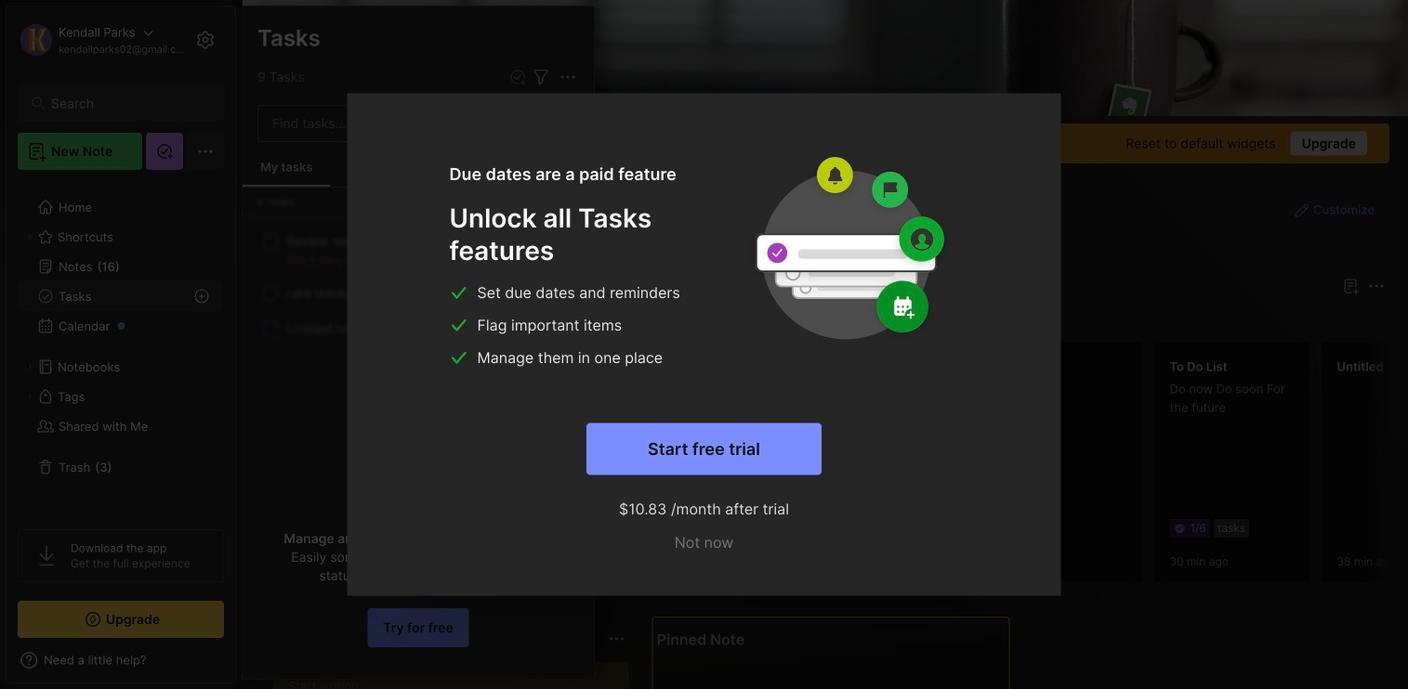 Task type: locate. For each thing, give the bounding box(es) containing it.
main element
[[0, 0, 242, 690]]

1 horizontal spatial tab
[[718, 309, 793, 331]]

tree inside main element
[[7, 181, 235, 513]]

0 horizontal spatial tab
[[656, 309, 711, 331]]

tab
[[656, 309, 711, 331], [718, 309, 793, 331]]

row group
[[652, 342, 1408, 595]]

None search field
[[51, 92, 199, 114]]

expand tags image
[[24, 391, 35, 403]]

tree
[[7, 181, 235, 513]]

1 tab from the left
[[656, 309, 711, 331]]

tab list
[[656, 309, 1382, 331]]

2 tab from the left
[[718, 309, 793, 331]]

expand notebooks image
[[24, 362, 35, 373]]



Task type: vqa. For each thing, say whether or not it's contained in the screenshot.
tab to the right
yes



Task type: describe. For each thing, give the bounding box(es) containing it.
Find tasks… text field
[[261, 108, 536, 139]]

new task image
[[509, 68, 527, 86]]

Start writing… text field
[[288, 663, 628, 690]]

Search text field
[[51, 95, 199, 112]]

none search field inside main element
[[51, 92, 199, 114]]

settings image
[[194, 29, 217, 51]]



